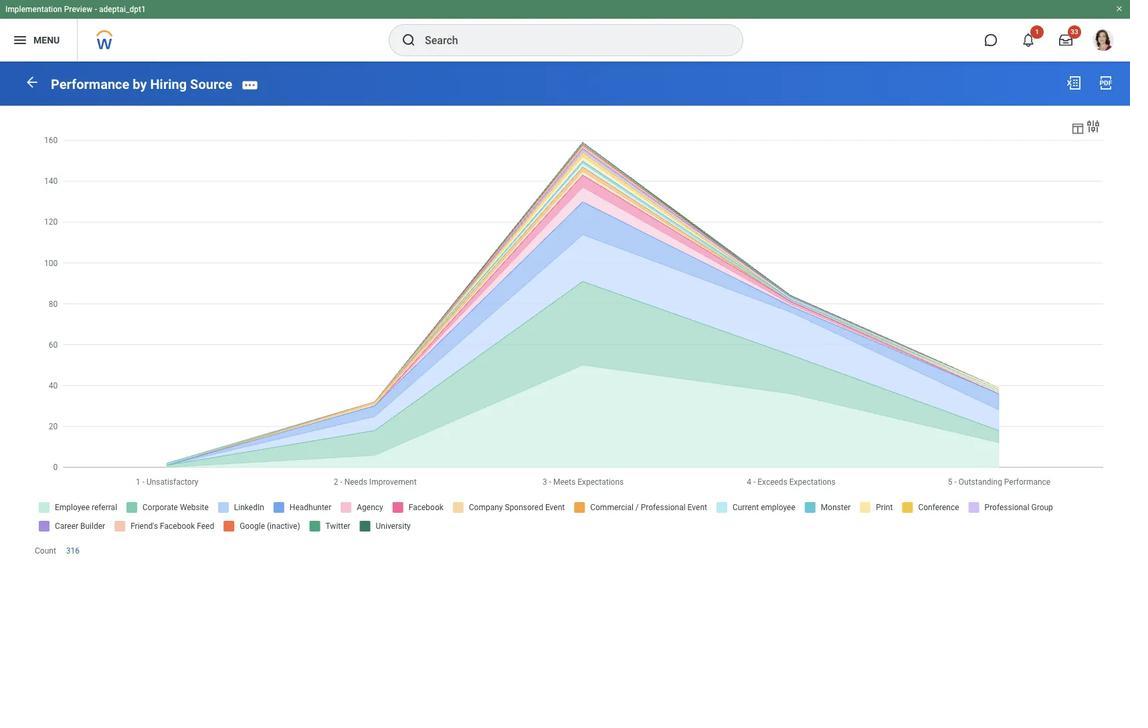 Task type: vqa. For each thing, say whether or not it's contained in the screenshot.
the right the edit
no



Task type: describe. For each thing, give the bounding box(es) containing it.
implementation
[[5, 5, 62, 14]]

33
[[1071, 28, 1079, 35]]

close environment banner image
[[1116, 5, 1124, 13]]

1
[[1035, 28, 1039, 35]]

316 button
[[66, 546, 82, 557]]

search image
[[401, 32, 417, 48]]

source
[[190, 76, 232, 92]]

export to excel image
[[1066, 75, 1082, 91]]

1 button
[[1014, 25, 1044, 55]]

profile logan mcneil image
[[1093, 29, 1114, 54]]



Task type: locate. For each thing, give the bounding box(es) containing it.
performance by hiring source main content
[[0, 62, 1130, 585]]

previous page image
[[24, 74, 40, 90]]

menu button
[[0, 19, 77, 62]]

by
[[133, 76, 147, 92]]

configure and view chart data image
[[1086, 118, 1102, 134]]

performance
[[51, 76, 129, 92]]

inbox large image
[[1059, 33, 1073, 47]]

configure and view chart data image
[[1071, 121, 1086, 136]]

316
[[66, 547, 80, 556]]

implementation preview -   adeptai_dpt1
[[5, 5, 146, 14]]

Search Workday  search field
[[425, 25, 715, 55]]

justify image
[[12, 32, 28, 48]]

performance by hiring source
[[51, 76, 232, 92]]

33 button
[[1051, 25, 1081, 55]]

menu
[[33, 35, 60, 45]]

adeptai_dpt1
[[99, 5, 146, 14]]

notifications large image
[[1022, 33, 1035, 47]]

preview
[[64, 5, 92, 14]]

performance by hiring source link
[[51, 76, 232, 92]]

hiring
[[150, 76, 187, 92]]

view printable version (pdf) image
[[1098, 75, 1114, 91]]

menu banner
[[0, 0, 1130, 62]]

count
[[35, 547, 56, 556]]

-
[[94, 5, 97, 14]]



